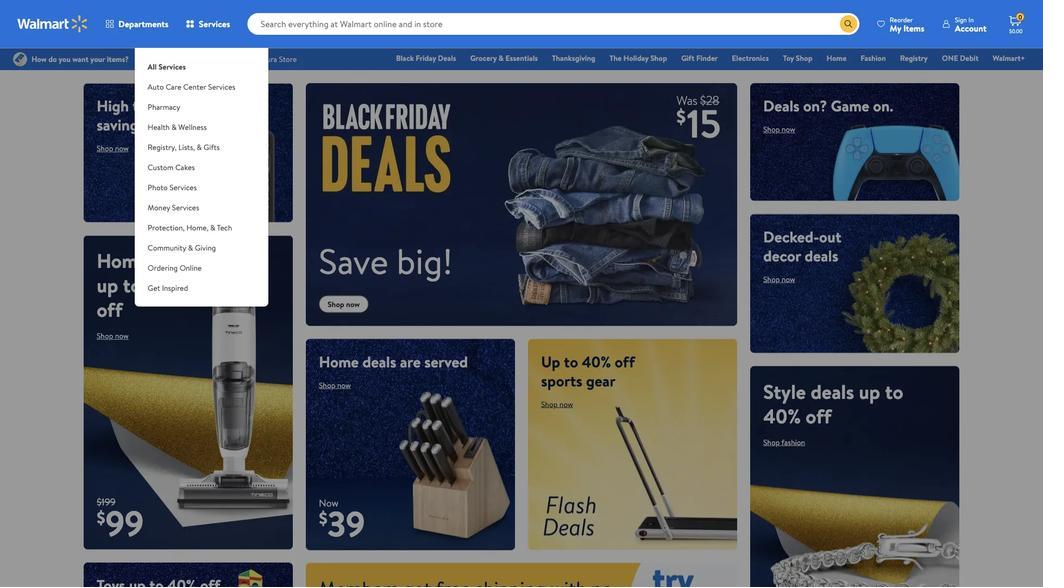 Task type: vqa. For each thing, say whether or not it's contained in the screenshot.
HOW SHOULD I PREPARE FOR MY VACCINE APPOINTMENT? image
no



Task type: locate. For each thing, give the bounding box(es) containing it.
reorder my items
[[890, 15, 925, 34]]

1 horizontal spatial home
[[319, 351, 359, 372]]

0 vertical spatial deals
[[438, 53, 456, 63]]

items
[[904, 22, 925, 34]]

& for giving
[[188, 242, 193, 253]]

& inside dropdown button
[[188, 242, 193, 253]]

now for decked-out decor deals
[[782, 274, 796, 284]]

40% right up
[[582, 351, 611, 372]]

1 vertical spatial 40%
[[764, 402, 801, 429]]

0 vertical spatial to
[[123, 272, 141, 299]]

services inside dropdown button
[[170, 182, 197, 192]]

to inside style deals up to 40% off
[[886, 378, 904, 405]]

deals for style deals up to 40% off
[[811, 378, 855, 405]]

one
[[942, 53, 959, 63]]

$199
[[97, 495, 116, 509]]

& for wellness
[[172, 121, 177, 132]]

shop inside shop now link
[[328, 299, 344, 309]]

friday
[[416, 53, 436, 63]]

home inside home deals up to 30% off
[[97, 247, 148, 274]]

$ inside now $ 39
[[319, 506, 328, 530]]

shop for save big!
[[328, 299, 344, 309]]

home
[[827, 53, 847, 63], [97, 247, 148, 274], [319, 351, 359, 372]]

1 vertical spatial home
[[97, 247, 148, 274]]

protection, home, & tech
[[148, 222, 232, 233]]

registry
[[901, 53, 928, 63]]

essentials
[[506, 53, 538, 63]]

0 horizontal spatial to
[[123, 272, 141, 299]]

0 vertical spatial 40%
[[582, 351, 611, 372]]

shop fashion link
[[764, 437, 806, 447]]

high
[[97, 95, 129, 116]]

2 vertical spatial to
[[886, 378, 904, 405]]

0 horizontal spatial home
[[97, 247, 148, 274]]

deals inside home deals up to 30% off
[[153, 247, 196, 274]]

0 horizontal spatial $
[[97, 505, 105, 529]]

off
[[97, 296, 123, 323], [615, 351, 635, 372], [806, 402, 832, 429]]

lists,
[[179, 142, 195, 152]]

1 vertical spatial off
[[615, 351, 635, 372]]

up
[[97, 272, 118, 299], [859, 378, 881, 405]]

home,
[[187, 222, 209, 233]]

0 horizontal spatial up
[[97, 272, 118, 299]]

shop now link for deals on? game on.
[[764, 124, 796, 135]]

decor
[[764, 245, 801, 266]]

to
[[123, 272, 141, 299], [564, 351, 578, 372], [886, 378, 904, 405]]

deals right friday at the left top of page
[[438, 53, 456, 63]]

now dollar 39 null group
[[306, 496, 365, 550]]

40% inside up to 40% off sports gear
[[582, 351, 611, 372]]

my
[[890, 22, 902, 34]]

off inside home deals up to 30% off
[[97, 296, 123, 323]]

the
[[610, 53, 622, 63]]

fashion link
[[856, 52, 891, 64]]

deals
[[805, 245, 839, 266], [153, 247, 196, 274], [363, 351, 397, 372], [811, 378, 855, 405]]

services inside dropdown button
[[172, 202, 199, 213]]

0 horizontal spatial 40%
[[582, 351, 611, 372]]

to inside up to 40% off sports gear
[[564, 351, 578, 372]]

40%
[[582, 351, 611, 372], [764, 402, 801, 429]]

one debit link
[[938, 52, 984, 64]]

registry, lists, & gifts
[[148, 142, 220, 152]]

cakes
[[175, 162, 195, 172]]

shop fashion
[[764, 437, 806, 447]]

toy
[[783, 53, 794, 63]]

community & giving button
[[135, 238, 268, 258]]

$ inside $199 $ 99
[[97, 505, 105, 529]]

tech
[[133, 95, 162, 116]]

services down cakes
[[170, 182, 197, 192]]

electronics link
[[727, 52, 774, 64]]

40% up shop fashion
[[764, 402, 801, 429]]

30%
[[146, 272, 182, 299]]

account
[[955, 22, 987, 34]]

services
[[199, 18, 230, 30], [159, 61, 186, 72], [208, 81, 235, 92], [170, 182, 197, 192], [172, 202, 199, 213]]

up inside style deals up to 40% off
[[859, 378, 881, 405]]

departments
[[118, 18, 169, 30]]

now
[[319, 496, 339, 510]]

1 horizontal spatial 40%
[[764, 402, 801, 429]]

off inside style deals up to 40% off
[[806, 402, 832, 429]]

0 vertical spatial home
[[827, 53, 847, 63]]

services up all services link
[[199, 18, 230, 30]]

gifts,
[[166, 95, 201, 116]]

style deals up to 40% off
[[764, 378, 904, 429]]

custom cakes
[[148, 162, 195, 172]]

off for home deals up to 30% off
[[97, 296, 123, 323]]

walmart image
[[17, 15, 88, 33]]

get inspired button
[[135, 278, 268, 298]]

1 vertical spatial deals
[[764, 95, 800, 116]]

toy shop
[[783, 53, 813, 63]]

giving
[[195, 242, 216, 253]]

& right grocery
[[499, 53, 504, 63]]

services right the all
[[159, 61, 186, 72]]

registry,
[[148, 142, 177, 152]]

2 vertical spatial off
[[806, 402, 832, 429]]

shop now link for up to 40% off sports gear
[[541, 399, 573, 409]]

now for deals on? game on.
[[782, 124, 796, 135]]

0 horizontal spatial off
[[97, 296, 123, 323]]

shop now link for home deals up to 30% off
[[97, 330, 129, 341]]

search icon image
[[845, 20, 853, 28]]

Search search field
[[248, 13, 860, 35]]

now for high tech gifts, huge savings
[[115, 143, 129, 154]]

now
[[782, 124, 796, 135], [115, 143, 129, 154], [782, 274, 796, 284], [346, 299, 360, 309], [115, 330, 129, 341], [337, 380, 351, 390], [560, 399, 573, 409]]

grocery & essentials
[[470, 53, 538, 63]]

1 vertical spatial to
[[564, 351, 578, 372]]

decked-out decor deals
[[764, 226, 842, 266]]

99
[[105, 498, 144, 547]]

& right health
[[172, 121, 177, 132]]

home for 39
[[319, 351, 359, 372]]

up for home deals up to 30% off
[[97, 272, 118, 299]]

2 horizontal spatial home
[[827, 53, 847, 63]]

& left giving
[[188, 242, 193, 253]]

center
[[183, 81, 206, 92]]

to inside home deals up to 30% off
[[123, 272, 141, 299]]

ordering online
[[148, 262, 202, 273]]

style
[[764, 378, 806, 405]]

services inside popup button
[[199, 18, 230, 30]]

departments button
[[97, 11, 177, 37]]

1 horizontal spatial to
[[564, 351, 578, 372]]

black friday deals link
[[391, 52, 461, 64]]

1 horizontal spatial up
[[859, 378, 881, 405]]

1 horizontal spatial deals
[[764, 95, 800, 116]]

get inspired
[[148, 282, 188, 293]]

all services
[[148, 61, 186, 72]]

2 vertical spatial home
[[319, 351, 359, 372]]

0 horizontal spatial deals
[[438, 53, 456, 63]]

thanksgiving link
[[547, 52, 601, 64]]

2 horizontal spatial to
[[886, 378, 904, 405]]

now for up to 40% off sports gear
[[560, 399, 573, 409]]

& for essentials
[[499, 53, 504, 63]]

0 vertical spatial off
[[97, 296, 123, 323]]

1 vertical spatial up
[[859, 378, 881, 405]]

served
[[425, 351, 468, 372]]

tech
[[217, 222, 232, 233]]

& left gifts
[[197, 142, 202, 152]]

shop for up to 40% off sports gear
[[541, 399, 558, 409]]

up inside home deals up to 30% off
[[97, 272, 118, 299]]

2 horizontal spatial off
[[806, 402, 832, 429]]

photo services
[[148, 182, 197, 192]]

services up huge
[[208, 81, 235, 92]]

shop now for high tech gifts, huge savings
[[97, 143, 129, 154]]

game
[[831, 95, 870, 116]]

finder
[[697, 53, 718, 63]]

1 horizontal spatial $
[[319, 506, 328, 530]]

deals
[[438, 53, 456, 63], [764, 95, 800, 116]]

services up protection, home, & tech
[[172, 202, 199, 213]]

services for all services
[[159, 61, 186, 72]]

deals left on?
[[764, 95, 800, 116]]

0 vertical spatial up
[[97, 272, 118, 299]]

shop now link for decked-out decor deals
[[764, 274, 796, 284]]

deals inside style deals up to 40% off
[[811, 378, 855, 405]]

ordering online button
[[135, 258, 268, 278]]

save
[[319, 237, 389, 285]]

1 horizontal spatial off
[[615, 351, 635, 372]]



Task type: describe. For each thing, give the bounding box(es) containing it.
home deals are served
[[319, 351, 468, 372]]

electronics
[[732, 53, 769, 63]]

now for home deals are served
[[337, 380, 351, 390]]

one debit
[[942, 53, 979, 63]]

high tech gifts, huge savings
[[97, 95, 237, 135]]

reorder
[[890, 15, 913, 24]]

shop for home deals are served
[[319, 380, 336, 390]]

community
[[148, 242, 186, 253]]

& left tech
[[210, 222, 215, 233]]

shop now for home deals are served
[[319, 380, 351, 390]]

pharmacy button
[[135, 97, 268, 117]]

big!
[[397, 237, 453, 285]]

thanksgiving
[[552, 53, 596, 63]]

shop now for save big!
[[328, 299, 360, 309]]

all
[[148, 61, 157, 72]]

ordering
[[148, 262, 178, 273]]

off for style deals up to 40% off
[[806, 402, 832, 429]]

deals inside decked-out decor deals
[[805, 245, 839, 266]]

inspired
[[162, 282, 188, 293]]

custom cakes button
[[135, 157, 268, 177]]

home link
[[822, 52, 852, 64]]

up
[[541, 351, 561, 372]]

health
[[148, 121, 170, 132]]

shop now for up to 40% off sports gear
[[541, 399, 573, 409]]

protection, home, & tech button
[[135, 217, 268, 238]]

deals for home deals up to 30% off
[[153, 247, 196, 274]]

0
[[1019, 12, 1023, 22]]

huge
[[204, 95, 237, 116]]

shop now for deals on? game on.
[[764, 124, 796, 135]]

fashion
[[782, 437, 806, 447]]

health & wellness button
[[135, 117, 268, 137]]

money services
[[148, 202, 199, 213]]

the holiday shop
[[610, 53, 667, 63]]

are
[[400, 351, 421, 372]]

in
[[969, 15, 974, 24]]

now for save big!
[[346, 299, 360, 309]]

services button
[[177, 11, 239, 37]]

deals inside "link"
[[438, 53, 456, 63]]

deals for home deals are served
[[363, 351, 397, 372]]

was dollar $199, now dollar 99 group
[[84, 495, 144, 550]]

$0.00
[[1010, 27, 1023, 35]]

black friday deals
[[396, 53, 456, 63]]

shop inside the holiday shop link
[[651, 53, 667, 63]]

up to 40% off sports gear
[[541, 351, 635, 391]]

gift finder
[[682, 53, 718, 63]]

auto care center services
[[148, 81, 235, 92]]

services for money services
[[172, 202, 199, 213]]

up for style deals up to 40% off
[[859, 378, 881, 405]]

$ for 39
[[319, 506, 328, 530]]

auto care center services button
[[135, 77, 268, 97]]

shop inside toy shop link
[[796, 53, 813, 63]]

the holiday shop link
[[605, 52, 672, 64]]

gifts
[[204, 142, 220, 152]]

community & giving
[[148, 242, 216, 253]]

custom
[[148, 162, 174, 172]]

all services link
[[135, 48, 268, 77]]

shop now for decked-out decor deals
[[764, 274, 796, 284]]

health & wellness
[[148, 121, 207, 132]]

to for style
[[886, 378, 904, 405]]

shop now link for save big!
[[319, 295, 369, 313]]

money services button
[[135, 197, 268, 217]]

now $ 39
[[319, 496, 365, 548]]

shop now link for high tech gifts, huge savings
[[97, 143, 129, 154]]

$ for 99
[[97, 505, 105, 529]]

services inside 'dropdown button'
[[208, 81, 235, 92]]

sign in account
[[955, 15, 987, 34]]

decked-
[[764, 226, 820, 247]]

off inside up to 40% off sports gear
[[615, 351, 635, 372]]

Walmart Site-Wide search field
[[248, 13, 860, 35]]

shop for decked-out decor deals
[[764, 274, 780, 284]]

toy shop link
[[778, 52, 818, 64]]

debit
[[961, 53, 979, 63]]

walmart+ link
[[988, 52, 1031, 64]]

home deals up to 30% off
[[97, 247, 196, 323]]

wellness
[[178, 121, 207, 132]]

black
[[396, 53, 414, 63]]

photo services button
[[135, 177, 268, 197]]

get
[[148, 282, 160, 293]]

gift
[[682, 53, 695, 63]]

grocery & essentials link
[[466, 52, 543, 64]]

registry link
[[896, 52, 933, 64]]

shop for home deals up to 30% off
[[97, 330, 113, 341]]

fashion
[[861, 53, 886, 63]]

holiday
[[624, 53, 649, 63]]

home inside 'link'
[[827, 53, 847, 63]]

money
[[148, 202, 170, 213]]

gift finder link
[[677, 52, 723, 64]]

shop for style deals up to 40% off
[[764, 437, 780, 447]]

now for home deals up to 30% off
[[115, 330, 129, 341]]

online
[[180, 262, 202, 273]]

shop now for home deals up to 30% off
[[97, 330, 129, 341]]

shop for deals on? game on.
[[764, 124, 780, 135]]

save big!
[[319, 237, 453, 285]]

gear
[[586, 370, 616, 391]]

shop now link for home deals are served
[[319, 380, 351, 390]]

to for home
[[123, 272, 141, 299]]

grocery
[[470, 53, 497, 63]]

walmart+
[[993, 53, 1026, 63]]

care
[[166, 81, 182, 92]]

deals on? game on.
[[764, 95, 894, 116]]

sign
[[955, 15, 967, 24]]

services for photo services
[[170, 182, 197, 192]]

40% inside style deals up to 40% off
[[764, 402, 801, 429]]

home for 99
[[97, 247, 148, 274]]

39
[[328, 499, 365, 548]]

shop for high tech gifts, huge savings
[[97, 143, 113, 154]]

protection,
[[148, 222, 185, 233]]

registry, lists, & gifts button
[[135, 137, 268, 157]]



